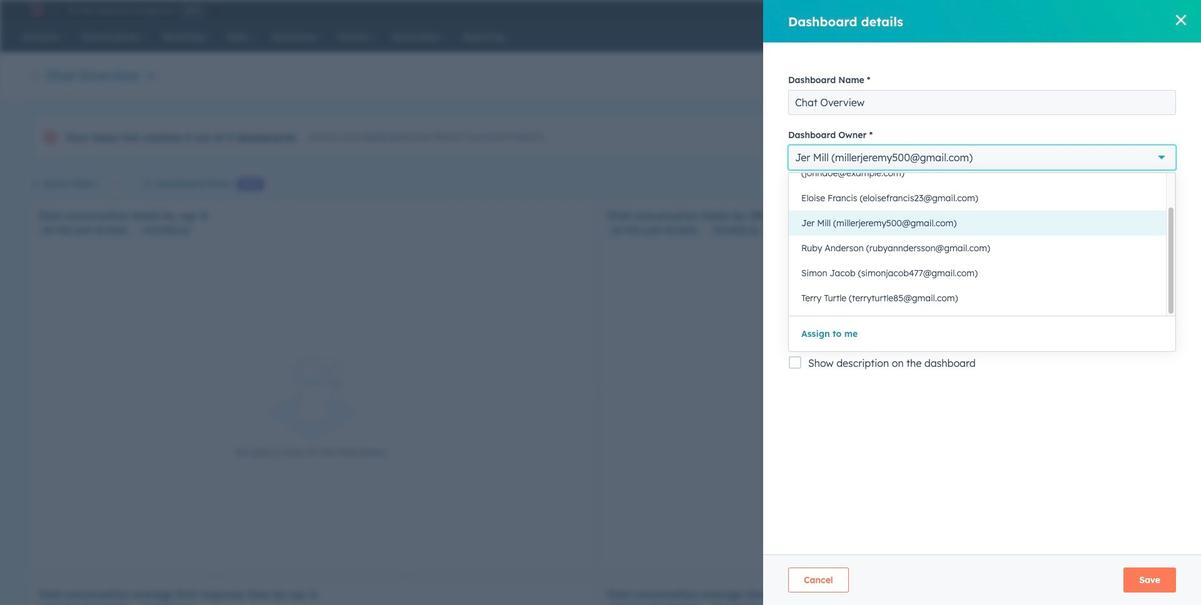 Task type: describe. For each thing, give the bounding box(es) containing it.
Search HubSpot search field
[[1007, 26, 1148, 48]]

close image
[[1176, 15, 1186, 25]]

chat conversation totals by rep element
[[30, 201, 593, 574]]



Task type: locate. For each thing, give the bounding box(es) containing it.
banner
[[30, 63, 1162, 86]]

chat conversation totals by url element
[[599, 201, 1163, 574]]

dialog
[[763, 0, 1201, 606]]

None text field
[[788, 90, 1176, 115], [792, 215, 1164, 307], [788, 90, 1176, 115], [792, 215, 1164, 307]]

list box
[[789, 161, 1176, 316]]

chat conversation average time to close by rep element
[[599, 580, 1163, 606]]

chat conversation average first response time by rep element
[[30, 580, 593, 606]]

marketplaces image
[[991, 6, 1002, 17]]

menu
[[900, 0, 1177, 20]]

jer mill image
[[1085, 4, 1097, 16]]

group
[[862, 317, 888, 334]]



Task type: vqa. For each thing, say whether or not it's contained in the screenshot.
Marketplaces ICON
yes



